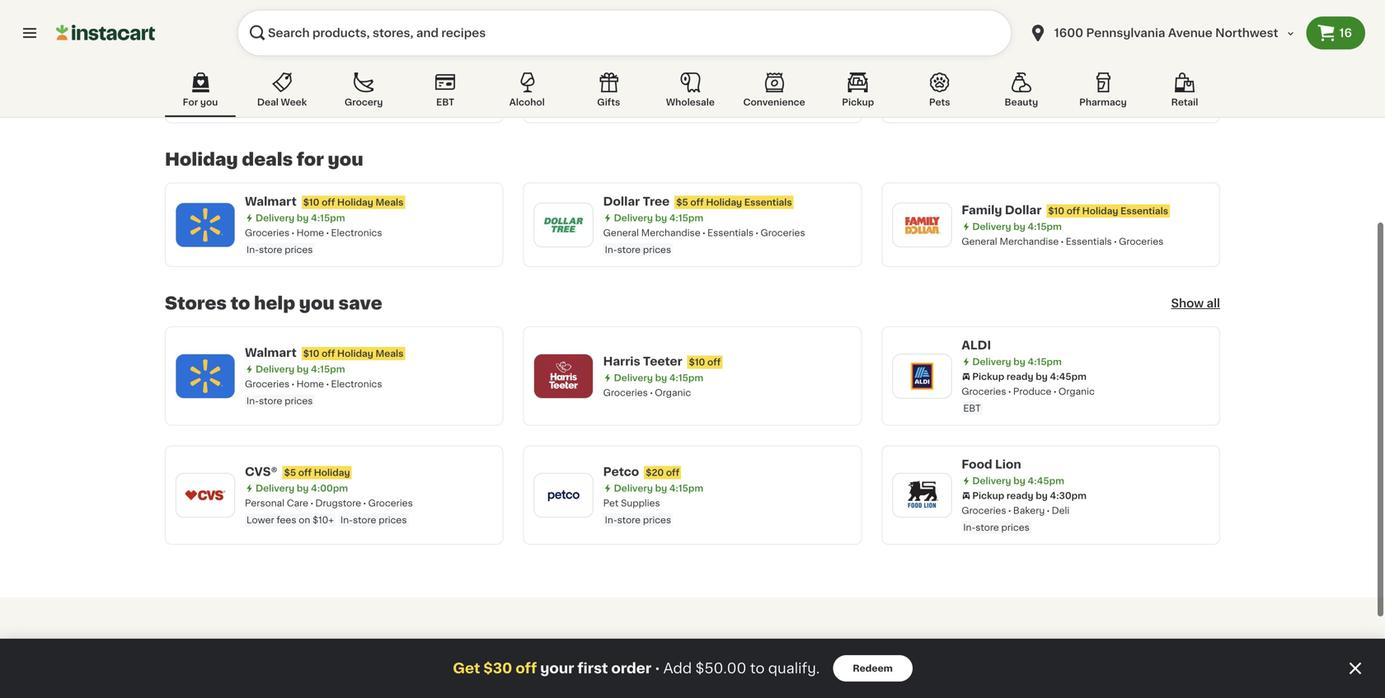 Task type: locate. For each thing, give the bounding box(es) containing it.
body
[[1006, 59, 1038, 71]]

delivery down harris
[[614, 373, 653, 382]]

harris teeter $10 off
[[603, 356, 721, 367]]

electronics down save on the left top of page
[[331, 380, 382, 389]]

off up the delivery by 4:00pm
[[298, 468, 312, 477]]

there's
[[581, 678, 652, 695]]

$5 right tree
[[676, 198, 688, 207]]

wholesale
[[666, 98, 715, 107]]

merchandise for general merchandise essentials groceries in-store prices
[[641, 228, 700, 237]]

0 vertical spatial ebt
[[436, 98, 454, 107]]

to up the explore on the right
[[750, 662, 765, 676]]

holiday deals for you
[[165, 151, 363, 168]]

0 vertical spatial groceries home electronics in-store prices
[[245, 228, 382, 254]]

groceries home electronics in-store prices for dollar tree
[[245, 228, 382, 254]]

1 meals from the top
[[376, 198, 404, 207]]

delivery up personal in the bottom of the page
[[256, 484, 295, 493]]

0 vertical spatial meals
[[376, 198, 404, 207]]

supplies down delivery by 4:30pm
[[629, 85, 668, 94]]

pickup left pets
[[842, 98, 874, 107]]

$5 up the delivery by 4:00pm
[[284, 468, 296, 477]]

2 groceries home electronics in-store prices from the top
[[245, 380, 382, 406]]

4:30pm up deli
[[1050, 491, 1087, 500]]

prices
[[1001, 94, 1030, 103], [643, 101, 671, 110], [285, 245, 313, 254], [643, 245, 671, 254], [285, 397, 313, 406], [379, 516, 407, 525], [643, 516, 671, 525], [1001, 523, 1030, 532]]

off right the $30
[[516, 662, 537, 676]]

delivery by 4:15pm for dollar tree logo
[[614, 214, 703, 223]]

pickup down "aldi"
[[972, 372, 1004, 381]]

$20 inside michaels $20 off
[[665, 54, 683, 63]]

prices down delivery by 4:30pm
[[643, 101, 671, 110]]

dollar
[[603, 196, 640, 207], [1005, 204, 1042, 216]]

1 horizontal spatial general
[[962, 237, 997, 246]]

$20 right petco
[[646, 468, 664, 477]]

delivery by 4:15pm
[[256, 214, 345, 223], [614, 214, 703, 223], [972, 222, 1062, 231], [972, 357, 1062, 366], [256, 365, 345, 374], [614, 373, 703, 382], [614, 484, 703, 493]]

by up week
[[297, 78, 309, 87]]

1 ready from the top
[[1007, 372, 1034, 381]]

delivery down help at the top
[[256, 365, 295, 374]]

off up stationery
[[685, 54, 699, 63]]

walmart $10 off holiday meals
[[245, 196, 404, 207], [245, 347, 404, 359]]

groceries home electronics in-store prices up cvs® $5 off holiday at the left
[[245, 380, 382, 406]]

$50.00
[[695, 662, 746, 676]]

1 vertical spatial home
[[296, 228, 324, 237]]

delivery by 4:15pm down petco $20 off
[[614, 484, 703, 493]]

1 horizontal spatial merchandise
[[1000, 237, 1059, 246]]

4:15pm up general merchandise essentials groceries
[[1028, 222, 1062, 231]]

0 vertical spatial electronics
[[245, 93, 296, 102]]

organic
[[1058, 387, 1095, 396], [655, 388, 691, 397]]

1 horizontal spatial organic
[[1058, 387, 1095, 396]]

1 groceries home electronics in-store prices from the top
[[245, 228, 382, 254]]

walmart logo image
[[184, 203, 227, 246], [184, 355, 227, 398]]

electronics for harris
[[331, 380, 382, 389]]

works
[[1040, 59, 1079, 71]]

you right for in the top of the page
[[328, 151, 363, 168]]

prices right $10+
[[379, 516, 407, 525]]

delivery for aldi logo
[[972, 357, 1011, 366]]

0 vertical spatial 4:45pm
[[1050, 372, 1087, 381]]

prices inside craft supplies stationery in-store prices
[[643, 101, 671, 110]]

1600
[[1054, 27, 1083, 39]]

delivery by 4:15pm down tree
[[614, 214, 703, 223]]

home inside best buy $20 off delivery by 5:00pm electronics home & office
[[303, 93, 331, 102]]

help
[[254, 295, 295, 312]]

general merchandise essentials groceries
[[962, 237, 1164, 246]]

delivery down food lion
[[972, 477, 1011, 486]]

1 vertical spatial pickup
[[972, 372, 1004, 381]]

in- up cvs®
[[247, 397, 259, 406]]

tab panel
[[165, 0, 1220, 545]]

1 vertical spatial to
[[750, 662, 765, 676]]

2 horizontal spatial $20
[[665, 54, 683, 63]]

office
[[342, 93, 371, 102]]

$5
[[676, 198, 688, 207], [284, 468, 296, 477]]

0 horizontal spatial merchandise
[[641, 228, 700, 237]]

in- right dollar tree logo
[[605, 245, 617, 254]]

& inside best buy $20 off delivery by 5:00pm electronics home & office
[[333, 93, 340, 102]]

delivery down family
[[972, 222, 1011, 231]]

store down the pickup ready by 4:30pm
[[976, 523, 999, 532]]

prices inside "groceries bakery deli in-store prices"
[[1001, 523, 1030, 532]]

general inside general merchandise essentials groceries in-store prices
[[603, 228, 639, 237]]

2 vertical spatial pickup
[[972, 491, 1004, 500]]

1 walmart logo image from the top
[[184, 203, 227, 246]]

by down for in the top of the page
[[297, 214, 309, 223]]

0 vertical spatial to
[[231, 295, 250, 312]]

1 horizontal spatial $5
[[676, 198, 688, 207]]

off right petco
[[666, 468, 679, 477]]

in- inside delivery by 4:15pm in-store prices
[[963, 94, 976, 103]]

walmart $10 off holiday meals down save on the left top of page
[[245, 347, 404, 359]]

harris
[[603, 356, 640, 367]]

store left "beauty"
[[976, 94, 999, 103]]

off up general merchandise essentials groceries in-store prices
[[690, 198, 704, 207]]

delivery for petco logo
[[614, 484, 653, 493]]

food lion
[[962, 459, 1021, 470]]

ready down 'delivery by 4:45pm'
[[1007, 491, 1034, 500]]

you for holiday deals for you
[[328, 151, 363, 168]]

ready for food lion
[[1007, 491, 1034, 500]]

by up produce
[[1036, 372, 1048, 381]]

in- down craft
[[605, 101, 617, 110]]

walmart
[[245, 196, 297, 207], [245, 347, 297, 359]]

by down tree
[[655, 214, 667, 223]]

walmart down stores to help you save
[[245, 347, 297, 359]]

1 vertical spatial walmart
[[245, 347, 297, 359]]

1 horizontal spatial ebt
[[963, 404, 981, 413]]

0 vertical spatial you
[[200, 98, 218, 107]]

0 vertical spatial home
[[303, 93, 331, 102]]

walmart $10 off holiday meals down for in the top of the page
[[245, 196, 404, 207]]

delivery for walmart logo for harris teeter
[[256, 365, 295, 374]]

& down 5:00pm
[[333, 93, 340, 102]]

walmart down deals
[[245, 196, 297, 207]]

supplies for michaels
[[629, 85, 668, 94]]

teeter
[[643, 356, 682, 367]]

holiday inside cvs® $5 off holiday
[[314, 468, 350, 477]]

1 horizontal spatial to
[[708, 678, 728, 695]]

delivery down michaels
[[614, 70, 653, 79]]

4:45pm
[[1050, 372, 1087, 381], [1028, 477, 1064, 486]]

add
[[663, 662, 692, 676]]

general
[[603, 228, 639, 237], [962, 237, 997, 246]]

$20 up 5:00pm
[[306, 62, 324, 72]]

supplies inside 'pet supplies in-store prices'
[[621, 499, 660, 508]]

ready up produce
[[1007, 372, 1034, 381]]

$10 inside harris teeter $10 off
[[689, 358, 705, 367]]

avenue
[[1168, 27, 1213, 39]]

2 walmart from the top
[[245, 347, 297, 359]]

& right bath
[[993, 59, 1003, 71]]

0 vertical spatial $5
[[676, 198, 688, 207]]

in- inside 'pet supplies in-store prices'
[[605, 516, 617, 525]]

grocery
[[344, 98, 383, 107]]

qualify.
[[768, 662, 820, 676]]

supplies right pet
[[621, 499, 660, 508]]

$20 inside petco $20 off
[[646, 468, 664, 477]]

0 vertical spatial ready
[[1007, 372, 1034, 381]]

for you button
[[165, 69, 236, 117]]

electronics down "best"
[[245, 93, 296, 102]]

by up general merchandise essentials groceries
[[1013, 222, 1025, 231]]

0 horizontal spatial to
[[231, 295, 250, 312]]

1 horizontal spatial $20
[[646, 468, 664, 477]]

2 vertical spatial electronics
[[331, 380, 382, 389]]

to down $50.00
[[708, 678, 728, 695]]

1 vertical spatial walmart logo image
[[184, 355, 227, 398]]

off
[[685, 54, 699, 63], [326, 62, 340, 72], [322, 198, 335, 207], [690, 198, 704, 207], [1067, 206, 1080, 215], [322, 349, 335, 358], [707, 358, 721, 367], [298, 468, 312, 477], [666, 468, 679, 477], [516, 662, 537, 676]]

essentials inside family dollar $10 off holiday essentials
[[1121, 206, 1168, 215]]

ready for aldi
[[1007, 372, 1034, 381]]

0 horizontal spatial organic
[[655, 388, 691, 397]]

2 walmart $10 off holiday meals from the top
[[245, 347, 404, 359]]

pickup inside button
[[842, 98, 874, 107]]

prices down bakery
[[1001, 523, 1030, 532]]

delivery by 4:15pm down harris teeter $10 off
[[614, 373, 703, 382]]

week
[[281, 98, 307, 107]]

1 vertical spatial $5
[[284, 468, 296, 477]]

walmart $10 off holiday meals for dollar
[[245, 196, 404, 207]]

for you
[[183, 98, 218, 107]]

home for harris
[[296, 380, 324, 389]]

craft supplies stationery in-store prices
[[603, 85, 722, 110]]

2 vertical spatial home
[[296, 380, 324, 389]]

merchandise down tree
[[641, 228, 700, 237]]

to inside "treatment tracker modal" "dialog"
[[750, 662, 765, 676]]

show
[[1171, 298, 1204, 309]]

tab panel containing holiday deals for you
[[165, 0, 1220, 545]]

4:45pm up the pickup ready by 4:30pm
[[1028, 477, 1064, 486]]

off inside harris teeter $10 off
[[707, 358, 721, 367]]

supplies inside craft supplies stationery in-store prices
[[629, 85, 668, 94]]

prices inside 'pet supplies in-store prices'
[[643, 516, 671, 525]]

holiday
[[165, 151, 238, 168], [337, 198, 373, 207], [706, 198, 742, 207], [1082, 206, 1118, 215], [337, 349, 373, 358], [314, 468, 350, 477]]

1 vertical spatial meals
[[376, 349, 404, 358]]

delivery down the 'buy'
[[256, 78, 295, 87]]

4:30pm
[[669, 70, 706, 79], [1050, 491, 1087, 500]]

1 vertical spatial you
[[328, 151, 363, 168]]

delivery
[[614, 70, 653, 79], [972, 77, 1011, 86], [256, 78, 295, 87], [256, 214, 295, 223], [614, 214, 653, 223], [972, 222, 1011, 231], [972, 357, 1011, 366], [256, 365, 295, 374], [614, 373, 653, 382], [972, 477, 1011, 486], [256, 484, 295, 493], [614, 484, 653, 493]]

in-
[[963, 94, 976, 103], [605, 101, 617, 110], [247, 245, 259, 254], [605, 245, 617, 254], [247, 397, 259, 406], [341, 516, 353, 525], [605, 516, 617, 525], [963, 523, 976, 532]]

2 vertical spatial you
[[299, 295, 335, 312]]

groceries inside "groceries bakery deli in-store prices"
[[962, 506, 1006, 515]]

pickup ready by 4:45pm
[[972, 372, 1087, 381]]

1 vertical spatial electronics
[[331, 228, 382, 237]]

best buy $20 off delivery by 5:00pm electronics home & office
[[245, 60, 371, 102]]

groceries inside general merchandise essentials groceries in-store prices
[[761, 228, 805, 237]]

electronics up save on the left top of page
[[331, 228, 382, 237]]

pickup button
[[823, 69, 893, 117]]

1 vertical spatial ebt
[[963, 404, 981, 413]]

organic right produce
[[1058, 387, 1095, 396]]

deal week
[[257, 98, 307, 107]]

groceries home electronics in-store prices up help at the top
[[245, 228, 382, 254]]

ebt inside ebt "button"
[[436, 98, 454, 107]]

groceries home electronics in-store prices for harris teeter
[[245, 380, 382, 406]]

walmart logo image up the "stores"
[[184, 203, 227, 246]]

None search field
[[237, 10, 1011, 56]]

4:15pm up "pickup ready by 4:45pm"
[[1028, 357, 1062, 366]]

prices inside personal care drugstore groceries lower fees on $10+ in-store prices
[[379, 516, 407, 525]]

2 vertical spatial to
[[708, 678, 728, 695]]

groceries bakery deli in-store prices
[[962, 506, 1070, 532]]

$20 for petco
[[646, 468, 664, 477]]

pets
[[929, 98, 950, 107]]

walmart logo image down the "stores"
[[184, 355, 227, 398]]

delivery by 4:15pm for aldi logo
[[972, 357, 1062, 366]]

merchandise for general merchandise essentials groceries
[[1000, 237, 1059, 246]]

delivery by 4:15pm down for in the top of the page
[[256, 214, 345, 223]]

ready
[[1007, 372, 1034, 381], [1007, 491, 1034, 500]]

explore
[[732, 678, 804, 695]]

pickup for aldi
[[972, 372, 1004, 381]]

0 horizontal spatial dollar
[[603, 196, 640, 207]]

in- down food
[[963, 523, 976, 532]]

off down stores to help you save
[[322, 349, 335, 358]]

5:00pm
[[311, 78, 348, 87]]

by
[[655, 70, 667, 79], [1013, 77, 1025, 86], [297, 78, 309, 87], [297, 214, 309, 223], [655, 214, 667, 223], [1013, 222, 1025, 231], [1013, 357, 1025, 366], [297, 365, 309, 374], [1036, 372, 1048, 381], [655, 373, 667, 382], [1013, 477, 1025, 486], [297, 484, 309, 493], [655, 484, 667, 493], [1036, 491, 1048, 500]]

1 walmart $10 off holiday meals from the top
[[245, 196, 404, 207]]

4:15pm down works
[[1028, 77, 1062, 86]]

0 horizontal spatial $5
[[284, 468, 296, 477]]

ebt up food
[[963, 404, 981, 413]]

1 vertical spatial 4:30pm
[[1050, 491, 1087, 500]]

merchandise down family dollar $10 off holiday essentials
[[1000, 237, 1059, 246]]

delivery down petco $20 off
[[614, 484, 653, 493]]

store right dollar tree logo
[[617, 245, 641, 254]]

1 vertical spatial supplies
[[621, 499, 660, 508]]

$10 up general merchandise essentials groceries
[[1048, 206, 1064, 215]]

2 horizontal spatial to
[[750, 662, 765, 676]]

0 horizontal spatial ebt
[[436, 98, 454, 107]]

gifts
[[597, 98, 620, 107]]

retail button
[[1149, 69, 1220, 117]]

off up general merchandise essentials groceries
[[1067, 206, 1080, 215]]

delivery by 4:15pm for harris teeter logo
[[614, 373, 703, 382]]

you inside button
[[200, 98, 218, 107]]

$20 for michaels
[[665, 54, 683, 63]]

groceries home electronics in-store prices
[[245, 228, 382, 254], [245, 380, 382, 406]]

16 button
[[1306, 16, 1365, 49]]

off right teeter
[[707, 358, 721, 367]]

electronics inside best buy $20 off delivery by 5:00pm electronics home & office
[[245, 93, 296, 102]]

0 horizontal spatial &
[[333, 93, 340, 102]]

store inside craft supplies stationery in-store prices
[[617, 101, 641, 110]]

walmart for dollar tree
[[245, 196, 297, 207]]

1 vertical spatial ready
[[1007, 491, 1034, 500]]

4:15pm
[[1028, 77, 1062, 86], [311, 214, 345, 223], [669, 214, 703, 223], [1028, 222, 1062, 231], [1028, 357, 1062, 366], [311, 365, 345, 374], [669, 373, 703, 382], [669, 484, 703, 493]]

general for general merchandise essentials groceries in-store prices
[[603, 228, 639, 237]]

delivery down "aldi"
[[972, 357, 1011, 366]]

family dollar $10 off holiday essentials
[[962, 204, 1168, 216]]

pickup
[[842, 98, 874, 107], [972, 372, 1004, 381], [972, 491, 1004, 500]]

get
[[453, 662, 480, 676]]

prices up cvs® $5 off holiday at the left
[[285, 397, 313, 406]]

1 vertical spatial &
[[333, 93, 340, 102]]

prices up help at the top
[[285, 245, 313, 254]]

0 vertical spatial supplies
[[629, 85, 668, 94]]

0 vertical spatial walmart logo image
[[184, 203, 227, 246]]

merchandise inside general merchandise essentials groceries in-store prices
[[641, 228, 700, 237]]

0 horizontal spatial 4:30pm
[[669, 70, 706, 79]]

4:15pm inside delivery by 4:15pm in-store prices
[[1028, 77, 1062, 86]]

0 vertical spatial walmart
[[245, 196, 297, 207]]

0 horizontal spatial general
[[603, 228, 639, 237]]

craft
[[603, 85, 626, 94]]

delivery down bath
[[972, 77, 1011, 86]]

tree
[[643, 196, 670, 207]]

meals for dollar tree
[[376, 198, 404, 207]]

off up 5:00pm
[[326, 62, 340, 72]]

$10 right teeter
[[689, 358, 705, 367]]

1 vertical spatial groceries home electronics in-store prices
[[245, 380, 382, 406]]

shop categories tab list
[[165, 69, 1220, 117]]

$10 down for in the top of the page
[[303, 198, 319, 207]]

delivery by 4:15pm down family
[[972, 222, 1062, 231]]

personal care drugstore groceries lower fees on $10+ in-store prices
[[245, 499, 413, 525]]

in- inside general merchandise essentials groceries in-store prices
[[605, 245, 617, 254]]

delivery for cvs® logo
[[256, 484, 295, 493]]

supplies for petco
[[621, 499, 660, 508]]

delivery for the family dollar logo
[[972, 222, 1011, 231]]

order
[[611, 662, 651, 676]]

$5 inside cvs® $5 off holiday
[[284, 468, 296, 477]]

to
[[231, 295, 250, 312], [750, 662, 765, 676], [708, 678, 728, 695]]

0 horizontal spatial $20
[[306, 62, 324, 72]]

merchandise
[[641, 228, 700, 237], [1000, 237, 1059, 246]]

prices down tree
[[643, 245, 671, 254]]

you for stores to help you save
[[299, 295, 335, 312]]

organic down teeter
[[655, 388, 691, 397]]

0 vertical spatial pickup
[[842, 98, 874, 107]]

$20 up delivery by 4:30pm
[[665, 54, 683, 63]]

by down michaels $20 off
[[655, 70, 667, 79]]

dollar tree logo image
[[542, 203, 585, 246]]

ebt
[[436, 98, 454, 107], [963, 404, 981, 413]]

by up the pickup ready by 4:30pm
[[1013, 477, 1025, 486]]

1600 pennsylvania avenue northwest button
[[1018, 10, 1306, 56]]

delivery down deals
[[256, 214, 295, 223]]

delivery by 4:15pm up "pickup ready by 4:45pm"
[[972, 357, 1062, 366]]

0 vertical spatial walmart $10 off holiday meals
[[245, 196, 404, 207]]

4:15pm down save on the left top of page
[[311, 365, 345, 374]]

2 meals from the top
[[376, 349, 404, 358]]

pickup down food lion
[[972, 491, 1004, 500]]

2 ready from the top
[[1007, 491, 1034, 500]]

1 vertical spatial walmart $10 off holiday meals
[[245, 347, 404, 359]]

get $30 off your first order • add $50.00 to qualify.
[[453, 662, 820, 676]]

1 walmart from the top
[[245, 196, 297, 207]]

$20 inside best buy $20 off delivery by 5:00pm electronics home & office
[[306, 62, 324, 72]]

to inside tab panel
[[231, 295, 250, 312]]

prices down bath & body works
[[1001, 94, 1030, 103]]

prices inside delivery by 4:15pm in-store prices
[[1001, 94, 1030, 103]]

0 vertical spatial &
[[993, 59, 1003, 71]]

$20
[[665, 54, 683, 63], [306, 62, 324, 72], [646, 468, 664, 477]]

deals
[[242, 151, 293, 168]]

ebt left alcohol
[[436, 98, 454, 107]]

2 walmart logo image from the top
[[184, 355, 227, 398]]



Task type: vqa. For each thing, say whether or not it's contained in the screenshot.
Honeycrisp to the top
no



Task type: describe. For each thing, give the bounding box(es) containing it.
store inside general merchandise essentials groceries in-store prices
[[617, 245, 641, 254]]

personal
[[245, 499, 284, 508]]

by up bakery
[[1036, 491, 1048, 500]]

cvs® logo image
[[184, 474, 227, 517]]

pet
[[603, 499, 619, 508]]

convenience
[[743, 98, 805, 107]]

delivery for food lion logo
[[972, 477, 1011, 486]]

by down stores to help you save
[[297, 365, 309, 374]]

for
[[297, 151, 324, 168]]

pet supplies in-store prices
[[603, 499, 671, 525]]

delivery by 4:15pm for petco logo
[[614, 484, 703, 493]]

walmart logo image for dollar tree
[[184, 203, 227, 246]]

walmart logo image for harris teeter
[[184, 355, 227, 398]]

4:00pm
[[311, 484, 348, 493]]

pets button
[[904, 69, 975, 117]]

holiday inside dollar tree $5 off holiday essentials
[[706, 198, 742, 207]]

4:15pm down petco $20 off
[[669, 484, 703, 493]]

groceries produce organic ebt
[[962, 387, 1095, 413]]

more
[[656, 678, 705, 695]]

beauty
[[1005, 98, 1038, 107]]

convenience button
[[737, 69, 812, 117]]

organic inside groceries produce organic ebt
[[1058, 387, 1095, 396]]

delivery for dollar tree logo
[[614, 214, 653, 223]]

family
[[962, 204, 1002, 216]]

harris teeter logo image
[[542, 355, 585, 398]]

delivery by 4:15pm down help at the top
[[256, 365, 345, 374]]

1 horizontal spatial &
[[993, 59, 1003, 71]]

wholesale button
[[655, 69, 726, 117]]

off inside family dollar $10 off holiday essentials
[[1067, 206, 1080, 215]]

stores
[[165, 295, 227, 312]]

$10 down stores to help you save
[[303, 349, 319, 358]]

in- inside "groceries bakery deli in-store prices"
[[963, 523, 976, 532]]

groceries inside personal care drugstore groceries lower fees on $10+ in-store prices
[[368, 499, 413, 508]]

off inside petco $20 off
[[666, 468, 679, 477]]

pharmacy button
[[1068, 69, 1139, 117]]

in- inside craft supplies stationery in-store prices
[[605, 101, 617, 110]]

essentials inside general merchandise essentials groceries in-store prices
[[707, 228, 754, 237]]

aldi
[[962, 340, 991, 351]]

for
[[183, 98, 198, 107]]

food lion logo image
[[901, 474, 943, 517]]

off down for in the top of the page
[[322, 198, 335, 207]]

cvs® $5 off holiday
[[245, 466, 350, 478]]

there's more to explore
[[581, 678, 804, 695]]

prices inside general merchandise essentials groceries in-store prices
[[643, 245, 671, 254]]

michaels $20 off
[[603, 52, 699, 63]]

deal week button
[[247, 69, 317, 117]]

electronics for dollar
[[331, 228, 382, 237]]

Search field
[[237, 10, 1011, 56]]

ebt inside groceries produce organic ebt
[[963, 404, 981, 413]]

delivery by 4:45pm
[[972, 477, 1064, 486]]

in- up stores to help you save
[[247, 245, 259, 254]]

lower
[[247, 516, 274, 525]]

your
[[540, 662, 574, 676]]

store inside delivery by 4:15pm in-store prices
[[976, 94, 999, 103]]

store up cvs®
[[259, 397, 282, 406]]

by down harris teeter $10 off
[[655, 373, 667, 382]]

$30
[[483, 662, 512, 676]]

drugstore
[[315, 499, 361, 508]]

delivery by 4:15pm in-store prices
[[963, 77, 1062, 103]]

1 vertical spatial 4:45pm
[[1028, 477, 1064, 486]]

1 horizontal spatial dollar
[[1005, 204, 1042, 216]]

delivery for walmart logo associated with dollar tree
[[256, 214, 295, 223]]

off inside cvs® $5 off holiday
[[298, 468, 312, 477]]

delivery inside best buy $20 off delivery by 5:00pm electronics home & office
[[256, 78, 295, 87]]

northwest
[[1215, 27, 1278, 39]]

store inside 'pet supplies in-store prices'
[[617, 516, 641, 525]]

delivery by 4:15pm for the family dollar logo
[[972, 222, 1062, 231]]

save
[[338, 295, 382, 312]]

by down petco $20 off
[[655, 484, 667, 493]]

store inside "groceries bakery deli in-store prices"
[[976, 523, 999, 532]]

stores to help you save
[[165, 295, 382, 312]]

store up stores to help you save
[[259, 245, 282, 254]]

home for dollar
[[296, 228, 324, 237]]

treatment tracker modal dialog
[[0, 639, 1385, 698]]

off inside "treatment tracker modal" "dialog"
[[516, 662, 537, 676]]

general merchandise essentials groceries in-store prices
[[603, 228, 805, 254]]

gifts button
[[573, 69, 644, 117]]

16
[[1339, 27, 1352, 39]]

groceries organic
[[603, 388, 691, 397]]

cvs®
[[245, 466, 278, 478]]

by inside best buy $20 off delivery by 5:00pm electronics home & office
[[297, 78, 309, 87]]

family dollar logo image
[[901, 203, 943, 246]]

pickup for food lion
[[972, 491, 1004, 500]]

deli
[[1052, 506, 1070, 515]]

meals for harris teeter
[[376, 349, 404, 358]]

first
[[577, 662, 608, 676]]

stationery
[[675, 85, 722, 94]]

walmart for harris teeter
[[245, 347, 297, 359]]

best
[[245, 60, 273, 72]]

essentials inside dollar tree $5 off holiday essentials
[[744, 198, 792, 207]]

bakery
[[1013, 506, 1045, 515]]

redeem
[[853, 664, 893, 673]]

delivery for harris teeter logo
[[614, 373, 653, 382]]

ebt button
[[410, 69, 481, 117]]

bath & body works
[[962, 59, 1079, 71]]

care
[[287, 499, 308, 508]]

lion
[[995, 459, 1021, 470]]

beauty button
[[986, 69, 1057, 117]]

petco $20 off
[[603, 466, 679, 478]]

fees
[[277, 516, 296, 525]]

retail
[[1171, 98, 1198, 107]]

by inside delivery by 4:15pm in-store prices
[[1013, 77, 1025, 86]]

off inside michaels $20 off
[[685, 54, 699, 63]]

delivery by 4:00pm
[[256, 484, 348, 493]]

store inside personal care drugstore groceries lower fees on $10+ in-store prices
[[353, 516, 376, 525]]

redeem button
[[833, 655, 912, 682]]

show all
[[1171, 298, 1220, 309]]

by up the care
[[297, 484, 309, 493]]

4:15pm down teeter
[[669, 373, 703, 382]]

by up "pickup ready by 4:45pm"
[[1013, 357, 1025, 366]]

pennsylvania
[[1086, 27, 1165, 39]]

alcohol button
[[492, 69, 562, 117]]

pharmacy
[[1079, 98, 1127, 107]]

show all button
[[1171, 295, 1220, 312]]

in- inside personal care drugstore groceries lower fees on $10+ in-store prices
[[341, 516, 353, 525]]

alcohol
[[509, 98, 545, 107]]

on
[[299, 516, 310, 525]]

delivery inside delivery by 4:15pm in-store prices
[[972, 77, 1011, 86]]

0 vertical spatial 4:30pm
[[669, 70, 706, 79]]

1600 pennsylvania avenue northwest button
[[1028, 10, 1296, 56]]

grocery button
[[328, 69, 399, 117]]

buy
[[276, 60, 299, 72]]

$10 inside family dollar $10 off holiday essentials
[[1048, 206, 1064, 215]]

$5 inside dollar tree $5 off holiday essentials
[[676, 198, 688, 207]]

groceries inside groceries produce organic ebt
[[962, 387, 1006, 396]]

holiday inside family dollar $10 off holiday essentials
[[1082, 206, 1118, 215]]

walmart $10 off holiday meals for harris
[[245, 347, 404, 359]]

4:15pm down for in the top of the page
[[311, 214, 345, 223]]

off inside dollar tree $5 off holiday essentials
[[690, 198, 704, 207]]

instacart image
[[56, 23, 155, 43]]

delivery by 4:30pm
[[614, 70, 706, 79]]

petco
[[603, 466, 639, 478]]

aldi logo image
[[901, 355, 943, 398]]

general for general merchandise essentials groceries
[[962, 237, 997, 246]]

produce
[[1013, 387, 1052, 396]]

petco logo image
[[542, 474, 585, 517]]

4:15pm down dollar tree $5 off holiday essentials
[[669, 214, 703, 223]]

1600 pennsylvania avenue northwest
[[1054, 27, 1278, 39]]

1 horizontal spatial 4:30pm
[[1050, 491, 1087, 500]]

•
[[655, 662, 660, 675]]

off inside best buy $20 off delivery by 5:00pm electronics home & office
[[326, 62, 340, 72]]



